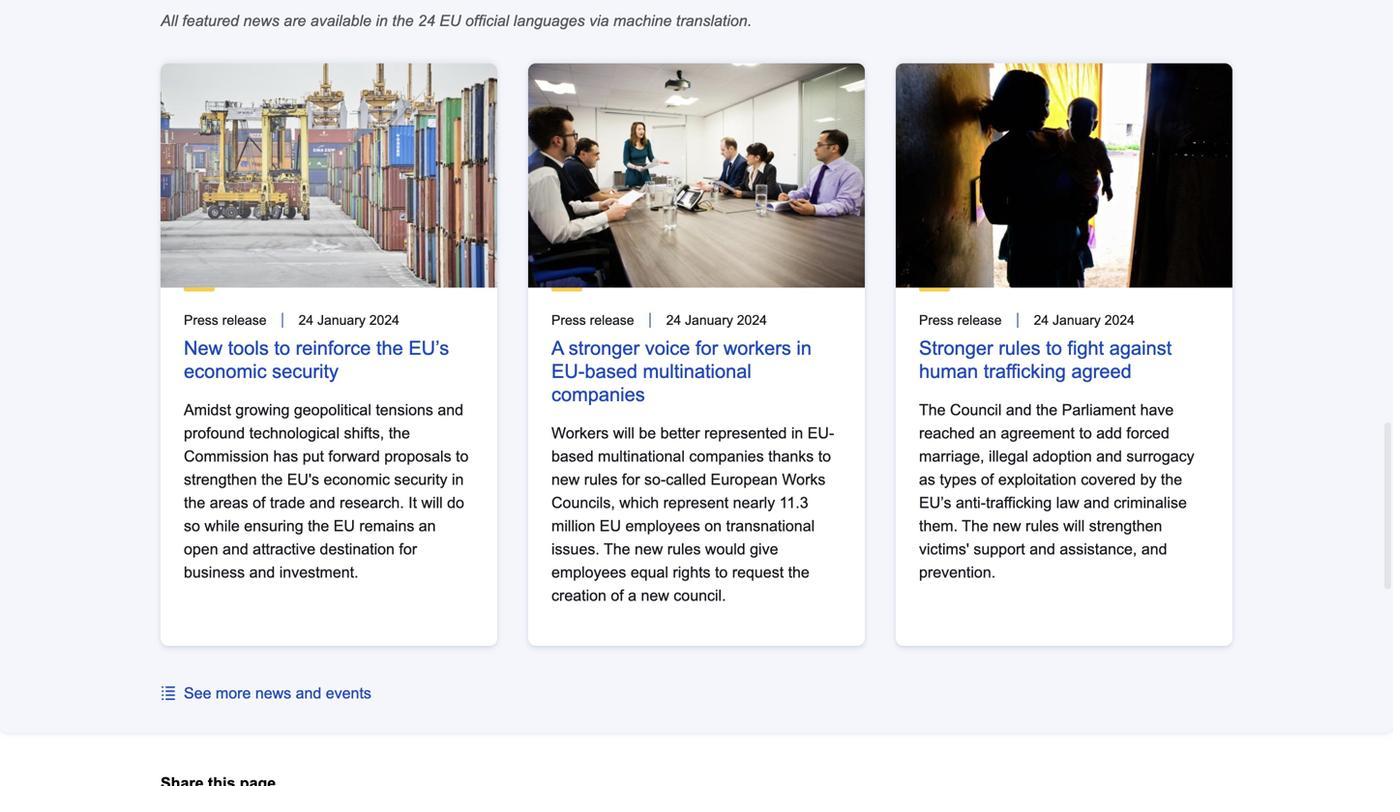 Task type: describe. For each thing, give the bounding box(es) containing it.
nearly
[[733, 494, 775, 512]]

have
[[1140, 401, 1174, 419]]

1 horizontal spatial the
[[919, 401, 946, 419]]

and right support on the right bottom of page
[[1029, 541, 1055, 558]]

types
[[940, 471, 977, 488]]

fight
[[1067, 337, 1104, 359]]

amidst
[[184, 401, 231, 419]]

press release for stronger
[[919, 313, 1002, 328]]

and down eu's
[[309, 494, 335, 512]]

see more news and events link
[[161, 685, 371, 702]]

eu's
[[287, 471, 319, 488]]

request
[[732, 564, 784, 581]]

creation
[[551, 587, 606, 604]]

so
[[184, 517, 200, 535]]

surrogacy
[[1126, 448, 1194, 465]]

security inside "amidst growing geopolitical tensions and profound technological shifts, the commission has put forward proposals to strengthen the eu's economic security in the areas of trade and research. it will do so while ensuring the eu remains an open and attractive destination for business and investment."
[[394, 471, 447, 488]]

stronger
[[919, 337, 993, 359]]

see
[[184, 685, 211, 702]]

xs image
[[161, 686, 176, 701]]

multinational for be
[[598, 448, 685, 465]]

eu's inside new tools to reinforce the eu's economic security
[[409, 337, 449, 359]]

forced
[[1126, 424, 1169, 442]]

and right tensions
[[438, 401, 463, 419]]

in for available
[[376, 12, 388, 29]]

issues.
[[551, 541, 600, 558]]

illegal
[[989, 448, 1028, 465]]

based for will
[[551, 448, 594, 465]]

eu inside workers will be better represented in eu- based multinational companies thanks to new rules for so-called european works councils, which represent nearly 11.3 million eu employees on transnational issues. the new rules would give employees equal rights to request the creation of a new council.
[[600, 517, 621, 535]]

rules up councils,
[[584, 471, 618, 488]]

investment.
[[279, 564, 358, 581]]

adoption
[[1033, 448, 1092, 465]]

languages
[[513, 12, 585, 29]]

rules inside stronger rules to fight against human trafficking agreed
[[999, 337, 1041, 359]]

be
[[639, 424, 656, 442]]

support
[[974, 541, 1025, 558]]

anti-
[[956, 494, 986, 512]]

companies for voice
[[551, 384, 645, 405]]

0 vertical spatial employees
[[625, 517, 700, 535]]

new tools to reinforce the eu's economic security link
[[184, 337, 449, 382]]

proposals
[[384, 448, 451, 465]]

view of the container port image
[[161, 63, 497, 288]]

which
[[619, 494, 659, 512]]

eu's inside the council and the parliament have reached an agreement to add forced marriage, illegal adoption and surrogacy as types of exploitation covered by the eu's anti-trafficking law and criminalise them. the new rules will strengthen victims' support and assistance, and prevention.
[[919, 494, 951, 512]]

commission
[[184, 448, 269, 465]]

add
[[1096, 424, 1122, 442]]

and down "add"
[[1096, 448, 1122, 465]]

trafficking inside stronger rules to fight against human trafficking agreed
[[984, 361, 1066, 382]]

the council and the parliament have reached an agreement to add forced marriage, illegal adoption and surrogacy as types of exploitation covered by the eu's anti-trafficking law and criminalise them. the new rules will strengthen victims' support and assistance, and prevention.
[[919, 401, 1194, 581]]

prevention.
[[919, 564, 996, 581]]

eu- for workers will be better represented in eu- based multinational companies thanks to new rules for so-called european works councils, which represent nearly 11.3 million eu employees on transnational issues. the new rules would give employees equal rights to request the creation of a new council.
[[807, 424, 834, 442]]

24 january 2024 for for
[[666, 313, 767, 328]]

destination
[[320, 541, 395, 558]]

new
[[184, 337, 223, 359]]

trade
[[270, 494, 305, 512]]

technological
[[249, 424, 340, 442]]

in inside "amidst growing geopolitical tensions and profound technological shifts, the commission has put forward proposals to strengthen the eu's economic security in the areas of trade and research. it will do so while ensuring the eu remains an open and attractive destination for business and investment."
[[452, 471, 464, 488]]

million
[[551, 517, 595, 535]]

an inside "amidst growing geopolitical tensions and profound technological shifts, the commission has put forward proposals to strengthen the eu's economic security in the areas of trade and research. it will do so while ensuring the eu remains an open and attractive destination for business and investment."
[[419, 517, 436, 535]]

the up so
[[184, 494, 205, 512]]

as
[[919, 471, 935, 488]]

are
[[284, 12, 306, 29]]

parliament
[[1062, 401, 1136, 419]]

profound
[[184, 424, 245, 442]]

while
[[204, 517, 240, 535]]

24 january 2024 for fight
[[1034, 313, 1135, 328]]

all
[[161, 12, 178, 29]]

in for represented
[[791, 424, 803, 442]]

represented
[[704, 424, 787, 442]]

24 january 2024 for reinforce
[[299, 313, 399, 328]]

remains
[[359, 517, 414, 535]]

shifts,
[[344, 424, 384, 442]]

works
[[782, 471, 826, 488]]

trafficking inside the council and the parliament have reached an agreement to add forced marriage, illegal adoption and surrogacy as types of exploitation covered by the eu's anti-trafficking law and criminalise them. the new rules will strengthen victims' support and assistance, and prevention.
[[986, 494, 1052, 512]]

a
[[551, 337, 563, 359]]

reached
[[919, 424, 975, 442]]

11.3
[[779, 494, 808, 512]]

events
[[326, 685, 371, 702]]

to up works at right bottom
[[818, 448, 831, 465]]

official
[[465, 12, 509, 29]]

new up equal
[[635, 541, 663, 558]]

the up agreement
[[1036, 401, 1058, 419]]

put
[[303, 448, 324, 465]]

give
[[750, 541, 778, 558]]

machine
[[613, 12, 672, 29]]

voice
[[645, 337, 690, 359]]

the down has
[[261, 471, 283, 488]]

more
[[216, 685, 251, 702]]

2024 for the
[[369, 313, 399, 328]]

has
[[273, 448, 298, 465]]

growing
[[235, 401, 290, 419]]

new right a
[[641, 587, 669, 604]]

all featured news are available in the 24 eu official languages via machine translation.
[[161, 12, 752, 29]]

press for stronger
[[919, 313, 954, 328]]

law
[[1056, 494, 1079, 512]]

so-
[[644, 471, 666, 488]]

1 horizontal spatial eu
[[439, 12, 461, 29]]

for inside a stronger voice for workers in eu-based multinational companies
[[696, 337, 718, 359]]

release for stronger
[[590, 313, 634, 328]]

of inside "amidst growing geopolitical tensions and profound technological shifts, the commission has put forward proposals to strengthen the eu's economic security in the areas of trade and research. it will do so while ensuring the eu remains an open and attractive destination for business and investment."
[[253, 494, 266, 512]]

new tools to reinforce the eu's economic security
[[184, 337, 449, 382]]

the inside new tools to reinforce the eu's economic security
[[376, 337, 403, 359]]

open
[[184, 541, 218, 558]]

stronger rules to fight against human trafficking agreed link
[[919, 337, 1172, 382]]

a
[[628, 587, 637, 604]]



Task type: locate. For each thing, give the bounding box(es) containing it.
2 vertical spatial of
[[611, 587, 624, 604]]

new inside the council and the parliament have reached an agreement to add forced marriage, illegal adoption and surrogacy as types of exploitation covered by the eu's anti-trafficking law and criminalise them. the new rules will strengthen victims' support and assistance, and prevention.
[[993, 517, 1021, 535]]

and
[[438, 401, 463, 419], [1006, 401, 1032, 419], [1096, 448, 1122, 465], [309, 494, 335, 512], [1084, 494, 1109, 512], [223, 541, 248, 558], [1029, 541, 1055, 558], [1141, 541, 1167, 558], [249, 564, 275, 581], [296, 685, 321, 702]]

0 vertical spatial companies
[[551, 384, 645, 405]]

0 vertical spatial multinational
[[643, 361, 751, 382]]

workers
[[551, 424, 609, 442]]

1 vertical spatial companies
[[689, 448, 764, 465]]

via
[[589, 12, 609, 29]]

council.
[[674, 587, 726, 604]]

1 vertical spatial security
[[394, 471, 447, 488]]

1 january from the left
[[317, 313, 366, 328]]

0 vertical spatial eu's
[[409, 337, 449, 359]]

do
[[447, 494, 464, 512]]

multinational down be on the bottom of page
[[598, 448, 685, 465]]

2 2024 from the left
[[737, 313, 767, 328]]

the up the attractive at bottom
[[308, 517, 329, 535]]

0 horizontal spatial the
[[604, 541, 630, 558]]

press release up new
[[184, 313, 267, 328]]

24 up reinforce
[[299, 313, 314, 328]]

employees
[[625, 517, 700, 535], [551, 564, 626, 581]]

1 vertical spatial trafficking
[[986, 494, 1052, 512]]

reinforce
[[296, 337, 371, 359]]

to down would
[[715, 564, 728, 581]]

24 january 2024 up reinforce
[[299, 313, 399, 328]]

24 for stronger rules to fight against human trafficking agreed
[[1034, 313, 1049, 328]]

business
[[184, 564, 245, 581]]

marriage,
[[919, 448, 984, 465]]

and down while
[[223, 541, 248, 558]]

to left "add"
[[1079, 424, 1092, 442]]

based inside a stronger voice for workers in eu-based multinational companies
[[585, 361, 637, 382]]

press for new
[[184, 313, 218, 328]]

0 horizontal spatial an
[[419, 517, 436, 535]]

1 vertical spatial will
[[421, 494, 443, 512]]

0 vertical spatial will
[[613, 424, 635, 442]]

strengthen inside the council and the parliament have reached an agreement to add forced marriage, illegal adoption and surrogacy as types of exploitation covered by the eu's anti-trafficking law and criminalise them. the new rules will strengthen victims' support and assistance, and prevention.
[[1089, 517, 1162, 535]]

eu- down a
[[551, 361, 585, 382]]

2024 up reinforce
[[369, 313, 399, 328]]

on
[[705, 517, 722, 535]]

for left "so-"
[[622, 471, 640, 488]]

the inside workers will be better represented in eu- based multinational companies thanks to new rules for so-called european works councils, which represent nearly 11.3 million eu employees on transnational issues. the new rules would give employees equal rights to request the creation of a new council.
[[604, 541, 630, 558]]

1 horizontal spatial strengthen
[[1089, 517, 1162, 535]]

2 vertical spatial will
[[1063, 517, 1085, 535]]

1 horizontal spatial 2024
[[737, 313, 767, 328]]

2 horizontal spatial eu
[[600, 517, 621, 535]]

1 vertical spatial employees
[[551, 564, 626, 581]]

companies for be
[[689, 448, 764, 465]]

2 release from the left
[[590, 313, 634, 328]]

criminalise
[[1114, 494, 1187, 512]]

1 horizontal spatial press release
[[551, 313, 634, 328]]

economic down new
[[184, 361, 267, 382]]

to inside the council and the parliament have reached an agreement to add forced marriage, illegal adoption and surrogacy as types of exploitation covered by the eu's anti-trafficking law and criminalise them. the new rules will strengthen victims' support and assistance, and prevention.
[[1079, 424, 1092, 442]]

companies up european
[[689, 448, 764, 465]]

rules down law
[[1025, 517, 1059, 535]]

january
[[317, 313, 366, 328], [685, 313, 733, 328], [1053, 313, 1101, 328]]

to right the tools
[[274, 337, 290, 359]]

multinational inside workers will be better represented in eu- based multinational companies thanks to new rules for so-called european works councils, which represent nearly 11.3 million eu employees on transnational issues. the new rules would give employees equal rights to request the creation of a new council.
[[598, 448, 685, 465]]

news right more
[[255, 685, 291, 702]]

0 vertical spatial for
[[696, 337, 718, 359]]

0 vertical spatial trafficking
[[984, 361, 1066, 382]]

them.
[[919, 517, 958, 535]]

companies
[[551, 384, 645, 405], [689, 448, 764, 465]]

available
[[310, 12, 371, 29]]

1 vertical spatial eu-
[[807, 424, 834, 442]]

will right it
[[421, 494, 443, 512]]

release
[[222, 313, 267, 328], [590, 313, 634, 328], [957, 313, 1002, 328]]

security down proposals
[[394, 471, 447, 488]]

an inside the council and the parliament have reached an agreement to add forced marriage, illegal adoption and surrogacy as types of exploitation covered by the eu's anti-trafficking law and criminalise them. the new rules will strengthen victims' support and assistance, and prevention.
[[979, 424, 996, 442]]

0 horizontal spatial january
[[317, 313, 366, 328]]

press release up 'stronger' at right
[[919, 313, 1002, 328]]

2 vertical spatial the
[[604, 541, 630, 558]]

1 horizontal spatial 24 january 2024
[[666, 313, 767, 328]]

in for workers
[[797, 337, 812, 359]]

the inside workers will be better represented in eu- based multinational companies thanks to new rules for so-called european works councils, which represent nearly 11.3 million eu employees on transnational issues. the new rules would give employees equal rights to request the creation of a new council.
[[788, 564, 810, 581]]

based inside workers will be better represented in eu- based multinational companies thanks to new rules for so-called european works councils, which represent nearly 11.3 million eu employees on transnational issues. the new rules would give employees equal rights to request the creation of a new council.
[[551, 448, 594, 465]]

0 vertical spatial based
[[585, 361, 637, 382]]

2 horizontal spatial of
[[981, 471, 994, 488]]

24 up stronger rules to fight against human trafficking agreed link
[[1034, 313, 1049, 328]]

press up a
[[551, 313, 586, 328]]

based for stronger
[[585, 361, 637, 382]]

companies up workers
[[551, 384, 645, 405]]

eu inside "amidst growing geopolitical tensions and profound technological shifts, the commission has put forward proposals to strengthen the eu's economic security in the areas of trade and research. it will do so while ensuring the eu remains an open and attractive destination for business and investment."
[[334, 517, 355, 535]]

eu- inside a stronger voice for workers in eu-based multinational companies
[[551, 361, 585, 382]]

eu's up tensions
[[409, 337, 449, 359]]

2 24 january 2024 from the left
[[666, 313, 767, 328]]

3 january from the left
[[1053, 313, 1101, 328]]

rules right 'stronger' at right
[[999, 337, 1041, 359]]

1 vertical spatial news
[[255, 685, 291, 702]]

stronger rules to fight against human trafficking agreed
[[919, 337, 1172, 382]]

equal
[[631, 564, 668, 581]]

1 horizontal spatial of
[[611, 587, 624, 604]]

of inside workers will be better represented in eu- based multinational companies thanks to new rules for so-called european works councils, which represent nearly 11.3 million eu employees on transnational issues. the new rules would give employees equal rights to request the creation of a new council.
[[611, 587, 624, 604]]

of up anti-
[[981, 471, 994, 488]]

24 for new tools to reinforce the eu's economic security
[[299, 313, 314, 328]]

the right available
[[392, 12, 414, 29]]

news for and
[[255, 685, 291, 702]]

1 horizontal spatial release
[[590, 313, 634, 328]]

for down remains
[[399, 541, 417, 558]]

2024 for workers
[[737, 313, 767, 328]]

supporting survivors of sexual and gender-based violence to heal and work again image
[[896, 63, 1232, 288]]

would
[[705, 541, 746, 558]]

rules
[[999, 337, 1041, 359], [584, 471, 618, 488], [1025, 517, 1059, 535], [667, 541, 701, 558]]

will left be on the bottom of page
[[613, 424, 635, 442]]

1 2024 from the left
[[369, 313, 399, 328]]

0 vertical spatial strengthen
[[184, 471, 257, 488]]

an right remains
[[419, 517, 436, 535]]

based down workers
[[551, 448, 594, 465]]

0 horizontal spatial of
[[253, 494, 266, 512]]

news left are
[[243, 12, 279, 29]]

eu up destination
[[334, 517, 355, 535]]

for right voice
[[696, 337, 718, 359]]

3 release from the left
[[957, 313, 1002, 328]]

0 vertical spatial an
[[979, 424, 996, 442]]

victims'
[[919, 541, 969, 558]]

eu- for a stronger voice for workers in eu-based multinational companies
[[551, 361, 585, 382]]

an down council
[[979, 424, 996, 442]]

0 horizontal spatial strengthen
[[184, 471, 257, 488]]

the
[[392, 12, 414, 29], [376, 337, 403, 359], [1036, 401, 1058, 419], [389, 424, 410, 442], [261, 471, 283, 488], [1161, 471, 1182, 488], [184, 494, 205, 512], [308, 517, 329, 535], [788, 564, 810, 581]]

of left a
[[611, 587, 624, 604]]

2 horizontal spatial press
[[919, 313, 954, 328]]

economic inside "amidst growing geopolitical tensions and profound technological shifts, the commission has put forward proposals to strengthen the eu's economic security in the areas of trade and research. it will do so while ensuring the eu remains an open and attractive destination for business and investment."
[[324, 471, 390, 488]]

will
[[613, 424, 635, 442], [421, 494, 443, 512], [1063, 517, 1085, 535]]

and down covered
[[1084, 494, 1109, 512]]

rules inside the council and the parliament have reached an agreement to add forced marriage, illegal adoption and surrogacy as types of exploitation covered by the eu's anti-trafficking law and criminalise them. the new rules will strengthen victims' support and assistance, and prevention.
[[1025, 517, 1059, 535]]

human
[[919, 361, 978, 382]]

2 press release from the left
[[551, 313, 634, 328]]

0 vertical spatial news
[[243, 12, 279, 29]]

press release for new
[[184, 313, 267, 328]]

the down tensions
[[389, 424, 410, 442]]

workers will be better represented in eu- based multinational companies thanks to new rules for so-called european works councils, which represent nearly 11.3 million eu employees on transnational issues. the new rules would give employees equal rights to request the creation of a new council.
[[551, 424, 834, 604]]

news for are
[[243, 12, 279, 29]]

0 vertical spatial eu-
[[551, 361, 585, 382]]

eu left official
[[439, 12, 461, 29]]

1 horizontal spatial january
[[685, 313, 733, 328]]

geopolitical
[[294, 401, 371, 419]]

eu's
[[409, 337, 449, 359], [919, 494, 951, 512]]

24 left official
[[418, 12, 435, 29]]

the right reinforce
[[376, 337, 403, 359]]

eu's up 'them.'
[[919, 494, 951, 512]]

eu down councils,
[[600, 517, 621, 535]]

24 january 2024 up fight
[[1034, 313, 1135, 328]]

employees down which
[[625, 517, 700, 535]]

forward
[[328, 448, 380, 465]]

tensions
[[376, 401, 433, 419]]

to right proposals
[[456, 448, 469, 465]]

eu- up thanks
[[807, 424, 834, 442]]

see more news and events
[[184, 685, 371, 702]]

1 horizontal spatial an
[[979, 424, 996, 442]]

release up stronger
[[590, 313, 634, 328]]

1 horizontal spatial press
[[551, 313, 586, 328]]

3 24 january 2024 from the left
[[1034, 313, 1135, 328]]

3 press from the left
[[919, 313, 954, 328]]

2 horizontal spatial for
[[696, 337, 718, 359]]

january up fight
[[1053, 313, 1101, 328]]

0 vertical spatial the
[[919, 401, 946, 419]]

release up the tools
[[222, 313, 267, 328]]

better
[[660, 424, 700, 442]]

2 horizontal spatial 24 january 2024
[[1034, 313, 1135, 328]]

to left fight
[[1046, 337, 1062, 359]]

security inside new tools to reinforce the eu's economic security
[[272, 361, 339, 382]]

2 horizontal spatial 2024
[[1105, 313, 1135, 328]]

featured
[[182, 12, 239, 29]]

multinational inside a stronger voice for workers in eu-based multinational companies
[[643, 361, 751, 382]]

multinational for voice
[[643, 361, 751, 382]]

social europe - the european pillar of social rights image
[[528, 63, 865, 288]]

2 horizontal spatial january
[[1053, 313, 1101, 328]]

in inside a stronger voice for workers in eu-based multinational companies
[[797, 337, 812, 359]]

january for fight
[[1053, 313, 1101, 328]]

0 horizontal spatial eu-
[[551, 361, 585, 382]]

2024 for against
[[1105, 313, 1135, 328]]

1 horizontal spatial will
[[613, 424, 635, 442]]

1 24 january 2024 from the left
[[299, 313, 399, 328]]

a stronger voice for workers in eu-based multinational companies
[[551, 337, 812, 405]]

3 press release from the left
[[919, 313, 1002, 328]]

1 vertical spatial an
[[419, 517, 436, 535]]

new up councils,
[[551, 471, 580, 488]]

will inside workers will be better represented in eu- based multinational companies thanks to new rules for so-called european works councils, which represent nearly 11.3 million eu employees on transnational issues. the new rules would give employees equal rights to request the creation of a new council.
[[613, 424, 635, 442]]

will inside "amidst growing geopolitical tensions and profound technological shifts, the commission has put forward proposals to strengthen the eu's economic security in the areas of trade and research. it will do so while ensuring the eu remains an open and attractive destination for business and investment."
[[421, 494, 443, 512]]

1 vertical spatial based
[[551, 448, 594, 465]]

release for tools
[[222, 313, 267, 328]]

in
[[376, 12, 388, 29], [797, 337, 812, 359], [791, 424, 803, 442], [452, 471, 464, 488]]

0 horizontal spatial release
[[222, 313, 267, 328]]

attractive
[[253, 541, 315, 558]]

24 up voice
[[666, 313, 681, 328]]

transnational
[[726, 517, 815, 535]]

0 horizontal spatial security
[[272, 361, 339, 382]]

employees up the creation
[[551, 564, 626, 581]]

to inside new tools to reinforce the eu's economic security
[[274, 337, 290, 359]]

stronger
[[569, 337, 640, 359]]

press for a
[[551, 313, 586, 328]]

2024 up workers at the right of page
[[737, 313, 767, 328]]

and down the attractive at bottom
[[249, 564, 275, 581]]

economic inside new tools to reinforce the eu's economic security
[[184, 361, 267, 382]]

eu
[[439, 12, 461, 29], [334, 517, 355, 535], [600, 517, 621, 535]]

january up reinforce
[[317, 313, 366, 328]]

in right workers at the right of page
[[797, 337, 812, 359]]

january for reinforce
[[317, 313, 366, 328]]

1 horizontal spatial eu's
[[919, 494, 951, 512]]

1 horizontal spatial economic
[[324, 471, 390, 488]]

2 horizontal spatial will
[[1063, 517, 1085, 535]]

1 press release from the left
[[184, 313, 267, 328]]

0 horizontal spatial press release
[[184, 313, 267, 328]]

represent
[[663, 494, 729, 512]]

rules up rights
[[667, 541, 701, 558]]

24 january 2024 up workers at the right of page
[[666, 313, 767, 328]]

0 horizontal spatial eu
[[334, 517, 355, 535]]

rights
[[673, 564, 711, 581]]

trafficking down exploitation
[[986, 494, 1052, 512]]

strengthen down criminalise
[[1089, 517, 1162, 535]]

1 vertical spatial the
[[962, 517, 988, 535]]

2 vertical spatial for
[[399, 541, 417, 558]]

in up the do at the left bottom of the page
[[452, 471, 464, 488]]

based down stronger
[[585, 361, 637, 382]]

for inside "amidst growing geopolitical tensions and profound technological shifts, the commission has put forward proposals to strengthen the eu's economic security in the areas of trade and research. it will do so while ensuring the eu remains an open and attractive destination for business and investment."
[[399, 541, 417, 558]]

amidst growing geopolitical tensions and profound technological shifts, the commission has put forward proposals to strengthen the eu's economic security in the areas of trade and research. it will do so while ensuring the eu remains an open and attractive destination for business and investment.
[[184, 401, 469, 581]]

in right available
[[376, 12, 388, 29]]

companies inside a stronger voice for workers in eu-based multinational companies
[[551, 384, 645, 405]]

security down reinforce
[[272, 361, 339, 382]]

1 horizontal spatial for
[[622, 471, 640, 488]]

and left events
[[296, 685, 321, 702]]

press release up stronger
[[551, 313, 634, 328]]

agreement
[[1001, 424, 1075, 442]]

the right the issues.
[[604, 541, 630, 558]]

and down criminalise
[[1141, 541, 1167, 558]]

workers
[[723, 337, 791, 359]]

2 press from the left
[[551, 313, 586, 328]]

press up 'stronger' at right
[[919, 313, 954, 328]]

1 vertical spatial eu's
[[919, 494, 951, 512]]

of up ensuring
[[253, 494, 266, 512]]

0 horizontal spatial press
[[184, 313, 218, 328]]

january for for
[[685, 313, 733, 328]]

translation.
[[676, 12, 752, 29]]

release up 'stronger' at right
[[957, 313, 1002, 328]]

economic down the forward
[[324, 471, 390, 488]]

0 vertical spatial security
[[272, 361, 339, 382]]

the right by
[[1161, 471, 1182, 488]]

1 vertical spatial multinational
[[598, 448, 685, 465]]

and up agreement
[[1006, 401, 1032, 419]]

0 horizontal spatial 2024
[[369, 313, 399, 328]]

1 horizontal spatial security
[[394, 471, 447, 488]]

2 horizontal spatial the
[[962, 517, 988, 535]]

1 vertical spatial of
[[253, 494, 266, 512]]

1 horizontal spatial eu-
[[807, 424, 834, 442]]

the down anti-
[[962, 517, 988, 535]]

ensuring
[[244, 517, 303, 535]]

the up reached
[[919, 401, 946, 419]]

press release for a
[[551, 313, 634, 328]]

1 release from the left
[[222, 313, 267, 328]]

0 horizontal spatial will
[[421, 494, 443, 512]]

0 vertical spatial economic
[[184, 361, 267, 382]]

0 vertical spatial of
[[981, 471, 994, 488]]

trafficking
[[984, 361, 1066, 382], [986, 494, 1052, 512]]

press
[[184, 313, 218, 328], [551, 313, 586, 328], [919, 313, 954, 328]]

1 vertical spatial economic
[[324, 471, 390, 488]]

1 vertical spatial for
[[622, 471, 640, 488]]

research.
[[340, 494, 404, 512]]

1 vertical spatial strengthen
[[1089, 517, 1162, 535]]

0 horizontal spatial companies
[[551, 384, 645, 405]]

0 horizontal spatial economic
[[184, 361, 267, 382]]

3 2024 from the left
[[1105, 313, 1135, 328]]

an
[[979, 424, 996, 442], [419, 517, 436, 535]]

1 horizontal spatial companies
[[689, 448, 764, 465]]

2 horizontal spatial release
[[957, 313, 1002, 328]]

to inside stronger rules to fight against human trafficking agreed
[[1046, 337, 1062, 359]]

release for rules
[[957, 313, 1002, 328]]

covered
[[1081, 471, 1136, 488]]

exploitation
[[998, 471, 1076, 488]]

eu- inside workers will be better represented in eu- based multinational companies thanks to new rules for so-called european works councils, which represent nearly 11.3 million eu employees on transnational issues. the new rules would give employees equal rights to request the creation of a new council.
[[807, 424, 834, 442]]

to inside "amidst growing geopolitical tensions and profound technological shifts, the commission has put forward proposals to strengthen the eu's economic security in the areas of trade and research. it will do so while ensuring the eu remains an open and attractive destination for business and investment."
[[456, 448, 469, 465]]

0 horizontal spatial 24 january 2024
[[299, 313, 399, 328]]

2 january from the left
[[685, 313, 733, 328]]

for inside workers will be better represented in eu- based multinational companies thanks to new rules for so-called european works councils, which represent nearly 11.3 million eu employees on transnational issues. the new rules would give employees equal rights to request the creation of a new council.
[[622, 471, 640, 488]]

2 horizontal spatial press release
[[919, 313, 1002, 328]]

to
[[274, 337, 290, 359], [1046, 337, 1062, 359], [1079, 424, 1092, 442], [456, 448, 469, 465], [818, 448, 831, 465], [715, 564, 728, 581]]

companies inside workers will be better represented in eu- based multinational companies thanks to new rules for so-called european works councils, which represent nearly 11.3 million eu employees on transnational issues. the new rules would give employees equal rights to request the creation of a new council.
[[689, 448, 764, 465]]

0 horizontal spatial for
[[399, 541, 417, 558]]

january up voice
[[685, 313, 733, 328]]

the right "request" on the bottom right of page
[[788, 564, 810, 581]]

against
[[1109, 337, 1172, 359]]

24 for a stronger voice for workers in eu-based multinational companies
[[666, 313, 681, 328]]

it
[[408, 494, 417, 512]]

for
[[696, 337, 718, 359], [622, 471, 640, 488], [399, 541, 417, 558]]

assistance,
[[1060, 541, 1137, 558]]

press up new
[[184, 313, 218, 328]]

1 press from the left
[[184, 313, 218, 328]]

areas
[[210, 494, 248, 512]]

european
[[711, 471, 778, 488]]

0 horizontal spatial eu's
[[409, 337, 449, 359]]

multinational down voice
[[643, 361, 751, 382]]

the
[[919, 401, 946, 419], [962, 517, 988, 535], [604, 541, 630, 558]]

2024 up the against
[[1105, 313, 1135, 328]]

security
[[272, 361, 339, 382], [394, 471, 447, 488]]

trafficking up council
[[984, 361, 1066, 382]]

tools
[[228, 337, 269, 359]]

of inside the council and the parliament have reached an agreement to add forced marriage, illegal adoption and surrogacy as types of exploitation covered by the eu's anti-trafficking law and criminalise them. the new rules will strengthen victims' support and assistance, and prevention.
[[981, 471, 994, 488]]

press release
[[184, 313, 267, 328], [551, 313, 634, 328], [919, 313, 1002, 328]]

councils,
[[551, 494, 615, 512]]

strengthen down commission
[[184, 471, 257, 488]]

24
[[418, 12, 435, 29], [299, 313, 314, 328], [666, 313, 681, 328], [1034, 313, 1049, 328]]

new up support on the right bottom of page
[[993, 517, 1021, 535]]

by
[[1140, 471, 1156, 488]]

strengthen inside "amidst growing geopolitical tensions and profound technological shifts, the commission has put forward proposals to strengthen the eu's economic security in the areas of trade and research. it will do so while ensuring the eu remains an open and attractive destination for business and investment."
[[184, 471, 257, 488]]

24 january 2024
[[299, 313, 399, 328], [666, 313, 767, 328], [1034, 313, 1135, 328]]

in up thanks
[[791, 424, 803, 442]]

council
[[950, 401, 1002, 419]]

will down law
[[1063, 517, 1085, 535]]

a stronger voice for workers in eu-based multinational companies link
[[551, 337, 812, 405]]

in inside workers will be better represented in eu- based multinational companies thanks to new rules for so-called european works councils, which represent nearly 11.3 million eu employees on transnational issues. the new rules would give employees equal rights to request the creation of a new council.
[[791, 424, 803, 442]]

will inside the council and the parliament have reached an agreement to add forced marriage, illegal adoption and surrogacy as types of exploitation covered by the eu's anti-trafficking law and criminalise them. the new rules will strengthen victims' support and assistance, and prevention.
[[1063, 517, 1085, 535]]



Task type: vqa. For each thing, say whether or not it's contained in the screenshot.
with to the middle
no



